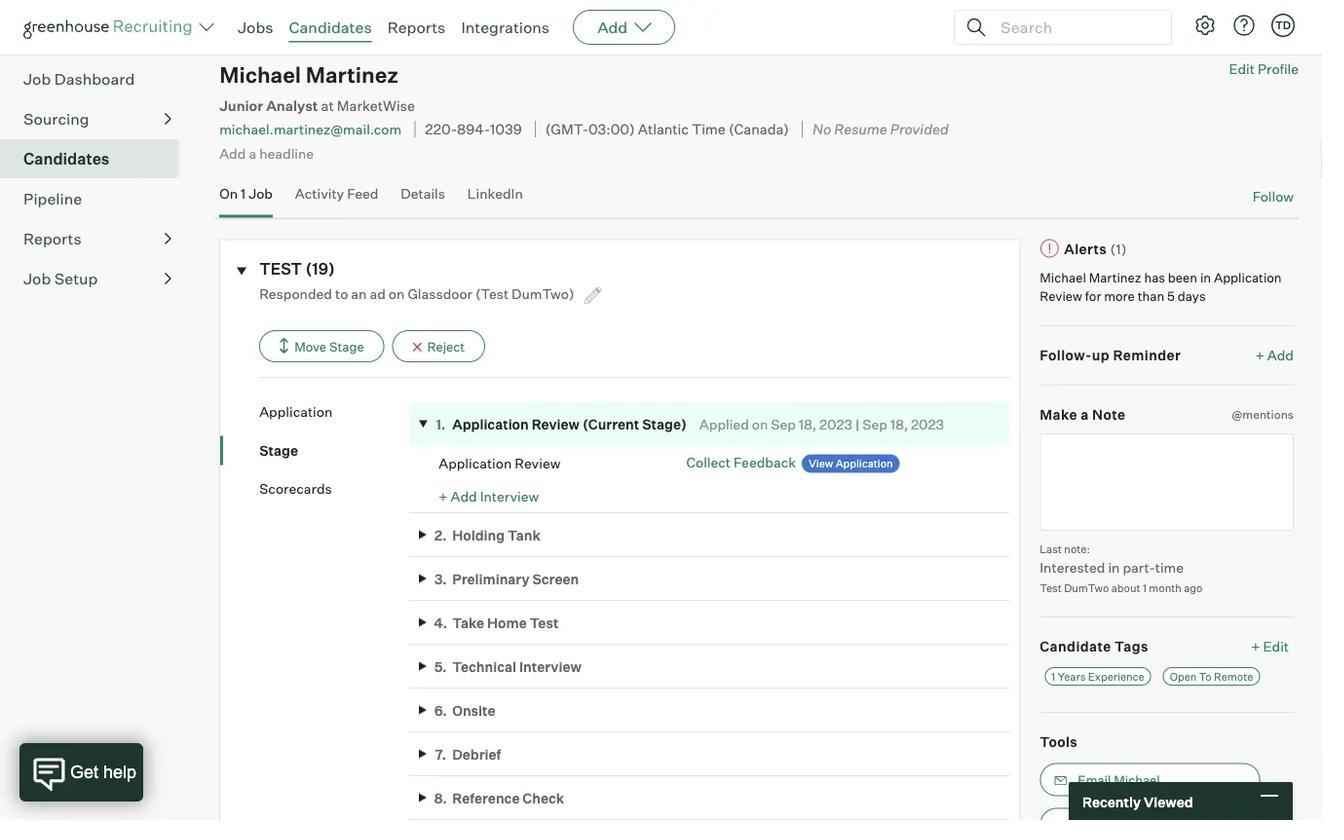 Task type: describe. For each thing, give the bounding box(es) containing it.
home
[[487, 614, 527, 631]]

tank
[[508, 527, 541, 544]]

1 vertical spatial reports
[[23, 229, 82, 249]]

8. reference check
[[434, 790, 565, 807]]

2.
[[434, 527, 447, 544]]

pipeline
[[23, 189, 82, 209]]

part-
[[1123, 560, 1156, 577]]

7. debrief
[[435, 746, 501, 763]]

interested
[[1040, 560, 1106, 577]]

last
[[1040, 543, 1062, 556]]

time
[[692, 120, 726, 138]]

0 horizontal spatial test
[[530, 614, 559, 631]]

no
[[813, 120, 832, 138]]

5.
[[434, 658, 447, 675]]

1 inside on 1 job "link"
[[241, 185, 246, 202]]

job inside "link"
[[249, 185, 273, 202]]

on 1 job link
[[219, 185, 273, 214]]

follow link
[[1253, 187, 1294, 206]]

activity feed
[[295, 185, 379, 202]]

job for job setup
[[23, 269, 51, 289]]

application up stage 'link'
[[259, 404, 333, 421]]

back to search results link
[[34, 4, 174, 21]]

sourcing
[[23, 109, 89, 129]]

take
[[452, 614, 485, 631]]

3. preliminary screen
[[435, 571, 579, 588]]

glassdoor
[[408, 285, 473, 302]]

add inside popup button
[[598, 18, 628, 37]]

dumtwo
[[1065, 582, 1110, 595]]

tags
[[1115, 639, 1149, 656]]

894-
[[457, 120, 490, 138]]

td button
[[1272, 14, 1295, 37]]

6. onsite
[[434, 702, 496, 719]]

applied
[[700, 416, 749, 433]]

add button
[[573, 10, 676, 45]]

to for responded
[[335, 285, 348, 302]]

michael martinez junior analyst at marketwise
[[219, 62, 415, 114]]

1039
[[490, 120, 522, 138]]

an
[[351, 285, 367, 302]]

reject
[[427, 339, 465, 354]]

collect feedback
[[687, 454, 796, 471]]

open
[[1170, 670, 1197, 683]]

@mentions
[[1232, 407, 1294, 422]]

1 sep from the left
[[771, 416, 796, 433]]

collect
[[687, 454, 731, 471]]

scorecards link
[[259, 480, 410, 499]]

martinez for michael martinez has been in application review for more than 5 days
[[1089, 270, 1142, 285]]

+ edit
[[1252, 639, 1290, 656]]

11 of 30 candidates
[[1103, 3, 1229, 20]]

0 vertical spatial reports link
[[388, 18, 446, 37]]

(test
[[476, 285, 509, 302]]

1.
[[436, 416, 446, 433]]

job setup
[[23, 269, 98, 289]]

1. application review (current stage)
[[436, 416, 687, 433]]

to
[[1200, 670, 1212, 683]]

1 vertical spatial review
[[532, 416, 580, 433]]

Search text field
[[996, 13, 1154, 41]]

marketwise
[[337, 97, 415, 114]]

last note: interested in part-time test dumtwo               about 1 month               ago
[[1040, 543, 1203, 595]]

(1)
[[1111, 240, 1128, 257]]

integrations
[[461, 18, 550, 37]]

+ add interview
[[439, 488, 539, 505]]

linkedin
[[468, 185, 523, 202]]

add a headline
[[219, 145, 314, 162]]

analyst
[[266, 97, 318, 114]]

michael for michael martinez junior analyst at marketwise
[[219, 62, 301, 88]]

follow
[[1253, 188, 1294, 205]]

2 18, from the left
[[891, 416, 908, 433]]

collect feedback link
[[687, 454, 796, 471]]

a for add
[[249, 145, 256, 162]]

test
[[259, 259, 302, 279]]

setup
[[54, 269, 98, 289]]

feed
[[347, 185, 379, 202]]

1 horizontal spatial reports
[[388, 18, 446, 37]]

michael.martinez@mail.com link
[[219, 121, 402, 138]]

test (19)
[[259, 259, 335, 279]]

screen
[[533, 571, 579, 588]]

review inside the michael martinez has been in application review for more than 5 days
[[1040, 289, 1083, 304]]

8.
[[434, 790, 447, 807]]

+ add
[[1256, 347, 1294, 364]]

responded to an ad on glassdoor (test dumtwo)
[[259, 285, 577, 302]]

on 1 job
[[219, 185, 273, 202]]

+ for + edit
[[1252, 639, 1261, 656]]

test inside last note: interested in part-time test dumtwo               about 1 month               ago
[[1040, 582, 1062, 595]]

ago
[[1185, 582, 1203, 595]]

30
[[1136, 3, 1154, 20]]

1 18, from the left
[[799, 416, 817, 433]]

details link
[[401, 185, 445, 214]]

tools
[[1040, 734, 1078, 751]]

open to remote link
[[1163, 668, 1261, 686]]

1 horizontal spatial on
[[752, 416, 768, 433]]

at
[[321, 97, 334, 114]]

technical
[[452, 658, 517, 675]]

+ edit link
[[1247, 634, 1294, 660]]

application inside 'link'
[[836, 457, 893, 470]]

interview for 5. technical interview
[[519, 658, 582, 675]]

move stage
[[295, 339, 364, 354]]

220-894-1039
[[425, 120, 522, 138]]

1 vertical spatial candidates link
[[23, 147, 172, 171]]

dashboard
[[54, 69, 135, 89]]

michael.martinez@mail.com
[[219, 121, 402, 138]]

back to search results
[[34, 4, 174, 21]]

check
[[523, 790, 565, 807]]

open to remote
[[1170, 670, 1254, 683]]

integrations link
[[461, 18, 550, 37]]

(current
[[583, 416, 640, 433]]



Task type: vqa. For each thing, say whether or not it's contained in the screenshot.


Task type: locate. For each thing, give the bounding box(es) containing it.
0 vertical spatial on
[[389, 285, 405, 302]]

martinez for michael martinez junior analyst at marketwise
[[306, 62, 399, 88]]

0 horizontal spatial 2023
[[820, 416, 853, 433]]

0 horizontal spatial sep
[[771, 416, 796, 433]]

2 vertical spatial michael
[[1114, 773, 1161, 788]]

1 vertical spatial in
[[1109, 560, 1120, 577]]

more
[[1105, 289, 1135, 304]]

1 horizontal spatial to
[[335, 285, 348, 302]]

time
[[1156, 560, 1184, 577]]

remote
[[1215, 670, 1254, 683]]

0 horizontal spatial 1
[[241, 185, 246, 202]]

review left (current
[[532, 416, 580, 433]]

job for job dashboard
[[23, 69, 51, 89]]

michael for michael martinez has been in application review for more than 5 days
[[1040, 270, 1087, 285]]

applied on  sep 18, 2023 | sep 18, 2023
[[700, 416, 945, 433]]

martinez up more
[[1089, 270, 1142, 285]]

candidates link up michael martinez junior analyst at marketwise at the top left of page
[[289, 18, 372, 37]]

td
[[1276, 19, 1292, 32]]

(canada)
[[729, 120, 789, 138]]

email
[[1078, 773, 1112, 788]]

11
[[1103, 3, 1114, 20]]

0 horizontal spatial in
[[1109, 560, 1120, 577]]

1 horizontal spatial stage
[[329, 339, 364, 354]]

0 horizontal spatial a
[[249, 145, 256, 162]]

1 right "on"
[[241, 185, 246, 202]]

search
[[85, 4, 128, 21]]

2 2023 from the left
[[911, 416, 945, 433]]

martinez inside michael martinez junior analyst at marketwise
[[306, 62, 399, 88]]

job dashboard link
[[23, 67, 172, 91]]

note
[[1093, 406, 1126, 423]]

03:00)
[[589, 120, 635, 138]]

+
[[1256, 347, 1265, 364], [439, 488, 448, 505], [1252, 639, 1261, 656]]

candidate
[[1040, 639, 1112, 656]]

application
[[1214, 270, 1282, 285], [259, 404, 333, 421], [452, 416, 529, 433], [439, 455, 512, 472], [836, 457, 893, 470]]

0 vertical spatial test
[[1040, 582, 1062, 595]]

make
[[1040, 406, 1078, 423]]

0 vertical spatial interview
[[480, 488, 539, 505]]

reject button
[[392, 331, 486, 363]]

1 vertical spatial michael
[[1040, 270, 1087, 285]]

1 horizontal spatial sep
[[863, 416, 888, 433]]

michael martinez has been in application review for more than 5 days
[[1040, 270, 1282, 304]]

3.
[[435, 571, 447, 588]]

0 vertical spatial reports
[[388, 18, 446, 37]]

7.
[[435, 746, 446, 763]]

stage inside 'link'
[[259, 442, 298, 459]]

0 horizontal spatial to
[[69, 4, 82, 21]]

1 vertical spatial interview
[[519, 658, 582, 675]]

0 horizontal spatial 18,
[[799, 416, 817, 433]]

0 vertical spatial edit
[[1230, 61, 1255, 78]]

1 vertical spatial on
[[752, 416, 768, 433]]

configure image
[[1194, 14, 1217, 37]]

6.
[[434, 702, 447, 719]]

michael up junior on the top left of page
[[219, 62, 301, 88]]

|
[[856, 416, 860, 433]]

atlantic
[[638, 120, 689, 138]]

greenhouse recruiting image
[[23, 16, 199, 39]]

1 vertical spatial test
[[530, 614, 559, 631]]

job right "on"
[[249, 185, 273, 202]]

+ for + add interview
[[439, 488, 448, 505]]

sep right |
[[863, 416, 888, 433]]

1 inside last note: interested in part-time test dumtwo               about 1 month               ago
[[1143, 582, 1147, 595]]

2 vertical spatial +
[[1252, 639, 1261, 656]]

job left setup at the top left of the page
[[23, 269, 51, 289]]

0 horizontal spatial reports
[[23, 229, 82, 249]]

1 horizontal spatial 1
[[1052, 670, 1056, 683]]

michael up recently viewed
[[1114, 773, 1161, 788]]

220-
[[425, 120, 457, 138]]

test right 'home'
[[530, 614, 559, 631]]

linkedin link
[[468, 185, 523, 214]]

stage up scorecards
[[259, 442, 298, 459]]

2 vertical spatial 1
[[1052, 670, 1056, 683]]

+ up @mentions
[[1256, 347, 1265, 364]]

recently viewed
[[1083, 794, 1194, 811]]

application inside the michael martinez has been in application review for more than 5 days
[[1214, 270, 1282, 285]]

+ for + add
[[1256, 347, 1265, 364]]

in
[[1201, 270, 1212, 285], [1109, 560, 1120, 577]]

0 horizontal spatial candidates
[[23, 149, 110, 169]]

review
[[1040, 289, 1083, 304], [532, 416, 580, 433], [515, 455, 561, 472]]

0 horizontal spatial on
[[389, 285, 405, 302]]

days
[[1178, 289, 1206, 304]]

michael inside michael martinez junior analyst at marketwise
[[219, 62, 301, 88]]

1 years experience
[[1052, 670, 1145, 683]]

martinez up 'marketwise'
[[306, 62, 399, 88]]

reports
[[388, 18, 446, 37], [23, 229, 82, 249]]

1 vertical spatial job
[[249, 185, 273, 202]]

application up application review
[[452, 416, 529, 433]]

jobs
[[238, 18, 273, 37]]

sep up "feedback"
[[771, 416, 796, 433]]

td button
[[1268, 10, 1299, 41]]

2023 left |
[[820, 416, 853, 433]]

(19)
[[306, 259, 335, 279]]

application right the been
[[1214, 270, 1282, 285]]

up
[[1092, 347, 1110, 364]]

1 left years
[[1052, 670, 1056, 683]]

1 horizontal spatial reports link
[[388, 18, 446, 37]]

michael inside the michael martinez has been in application review for more than 5 days
[[1040, 270, 1087, 285]]

2 vertical spatial job
[[23, 269, 51, 289]]

0 horizontal spatial reports link
[[23, 227, 172, 251]]

results
[[131, 4, 174, 21]]

than
[[1138, 289, 1165, 304]]

move
[[295, 339, 327, 354]]

1 horizontal spatial edit
[[1264, 639, 1290, 656]]

a left note
[[1081, 406, 1089, 423]]

alerts (1)
[[1065, 240, 1128, 257]]

test down interested
[[1040, 582, 1062, 595]]

a
[[249, 145, 256, 162], [1081, 406, 1089, 423]]

in right the been
[[1201, 270, 1212, 285]]

1 right about
[[1143, 582, 1147, 595]]

note:
[[1065, 543, 1091, 556]]

add
[[598, 18, 628, 37], [219, 145, 246, 162], [1268, 347, 1294, 364], [451, 488, 477, 505]]

0 vertical spatial in
[[1201, 270, 1212, 285]]

0 vertical spatial job
[[23, 69, 51, 89]]

jobs link
[[238, 18, 273, 37]]

0 vertical spatial a
[[249, 145, 256, 162]]

application up the + add interview link
[[439, 455, 512, 472]]

0 horizontal spatial martinez
[[306, 62, 399, 88]]

edit profile link
[[1230, 61, 1299, 78]]

profile
[[1258, 61, 1299, 78]]

0 vertical spatial michael
[[219, 62, 301, 88]]

0 horizontal spatial stage
[[259, 442, 298, 459]]

a for make
[[1081, 406, 1089, 423]]

1 vertical spatial reports link
[[23, 227, 172, 251]]

interview down 'home'
[[519, 658, 582, 675]]

0 vertical spatial candidates link
[[289, 18, 372, 37]]

0 horizontal spatial edit
[[1230, 61, 1255, 78]]

1 vertical spatial edit
[[1264, 639, 1290, 656]]

application link
[[259, 403, 410, 422]]

1 vertical spatial stage
[[259, 442, 298, 459]]

reports up 'marketwise'
[[388, 18, 446, 37]]

a left headline in the top of the page
[[249, 145, 256, 162]]

activity feed link
[[295, 185, 379, 214]]

1 horizontal spatial in
[[1201, 270, 1212, 285]]

0 vertical spatial 1
[[241, 185, 246, 202]]

interview down application review
[[480, 488, 539, 505]]

1 horizontal spatial candidates link
[[289, 18, 372, 37]]

0 horizontal spatial michael
[[219, 62, 301, 88]]

2 horizontal spatial michael
[[1114, 773, 1161, 788]]

application review
[[439, 455, 561, 472]]

@mentions link
[[1232, 405, 1294, 424]]

of
[[1118, 3, 1131, 20]]

in inside the michael martinez has been in application review for more than 5 days
[[1201, 270, 1212, 285]]

+ add interview link
[[439, 488, 539, 505]]

2023
[[820, 416, 853, 433], [911, 416, 945, 433]]

job setup link
[[23, 267, 172, 291]]

1 horizontal spatial 2023
[[911, 416, 945, 433]]

debrief
[[452, 746, 501, 763]]

1 vertical spatial to
[[335, 285, 348, 302]]

stage inside button
[[329, 339, 364, 354]]

0 vertical spatial candidates
[[289, 18, 372, 37]]

on right applied
[[752, 416, 768, 433]]

0 vertical spatial to
[[69, 4, 82, 21]]

michael inside button
[[1114, 773, 1161, 788]]

2023 right |
[[911, 416, 945, 433]]

5. technical interview
[[434, 658, 582, 675]]

0 vertical spatial review
[[1040, 289, 1083, 304]]

18, right |
[[891, 416, 908, 433]]

1 horizontal spatial test
[[1040, 582, 1062, 595]]

stage right move
[[329, 339, 364, 354]]

candidate tags
[[1040, 639, 1149, 656]]

1 inside 1 years experience link
[[1052, 670, 1056, 683]]

2 vertical spatial review
[[515, 455, 561, 472]]

1 2023 from the left
[[820, 416, 853, 433]]

1 horizontal spatial a
[[1081, 406, 1089, 423]]

(gmt-
[[546, 120, 589, 138]]

reports link down pipeline link
[[23, 227, 172, 251]]

back
[[34, 4, 66, 21]]

1 horizontal spatial martinez
[[1089, 270, 1142, 285]]

alerts
[[1065, 240, 1107, 257]]

on right ad
[[389, 285, 405, 302]]

reminder
[[1114, 347, 1182, 364]]

reports link up 'marketwise'
[[388, 18, 446, 37]]

0 vertical spatial martinez
[[306, 62, 399, 88]]

reference
[[452, 790, 520, 807]]

job up sourcing
[[23, 69, 51, 89]]

0 vertical spatial +
[[1256, 347, 1265, 364]]

1 vertical spatial 1
[[1143, 582, 1147, 595]]

to for back
[[69, 4, 82, 21]]

4.
[[434, 614, 448, 631]]

candidates up michael martinez junior analyst at marketwise at the top left of page
[[289, 18, 372, 37]]

interview for + add interview
[[480, 488, 539, 505]]

2 sep from the left
[[863, 416, 888, 433]]

0 horizontal spatial candidates link
[[23, 147, 172, 171]]

18, up view
[[799, 416, 817, 433]]

responded
[[259, 285, 332, 302]]

michael up for
[[1040, 270, 1087, 285]]

review down 1. application review (current stage) at the bottom
[[515, 455, 561, 472]]

1 horizontal spatial candidates
[[289, 18, 372, 37]]

interview
[[480, 488, 539, 505], [519, 658, 582, 675]]

1 vertical spatial candidates
[[23, 149, 110, 169]]

follow-
[[1040, 347, 1092, 364]]

to right back
[[69, 4, 82, 21]]

viewed
[[1144, 794, 1194, 811]]

in up about
[[1109, 560, 1120, 577]]

+ up 2.
[[439, 488, 448, 505]]

martinez inside the michael martinez has been in application review for more than 5 days
[[1089, 270, 1142, 285]]

2. holding tank
[[434, 527, 541, 544]]

2 horizontal spatial 1
[[1143, 582, 1147, 595]]

application down |
[[836, 457, 893, 470]]

candidates link up pipeline link
[[23, 147, 172, 171]]

5
[[1168, 289, 1175, 304]]

None text field
[[1040, 434, 1294, 531]]

1 vertical spatial martinez
[[1089, 270, 1142, 285]]

junior
[[219, 97, 263, 114]]

0 vertical spatial stage
[[329, 339, 364, 354]]

+ up remote
[[1252, 639, 1261, 656]]

1 horizontal spatial michael
[[1040, 270, 1087, 285]]

review left for
[[1040, 289, 1083, 304]]

to left the an
[[335, 285, 348, 302]]

view
[[809, 457, 834, 470]]

reports down the 'pipeline'
[[23, 229, 82, 249]]

1 vertical spatial +
[[439, 488, 448, 505]]

in inside last note: interested in part-time test dumtwo               about 1 month               ago
[[1109, 560, 1120, 577]]

1 horizontal spatial 18,
[[891, 416, 908, 433]]

1 vertical spatial a
[[1081, 406, 1089, 423]]

resume
[[835, 120, 888, 138]]

candidates down sourcing
[[23, 149, 110, 169]]



